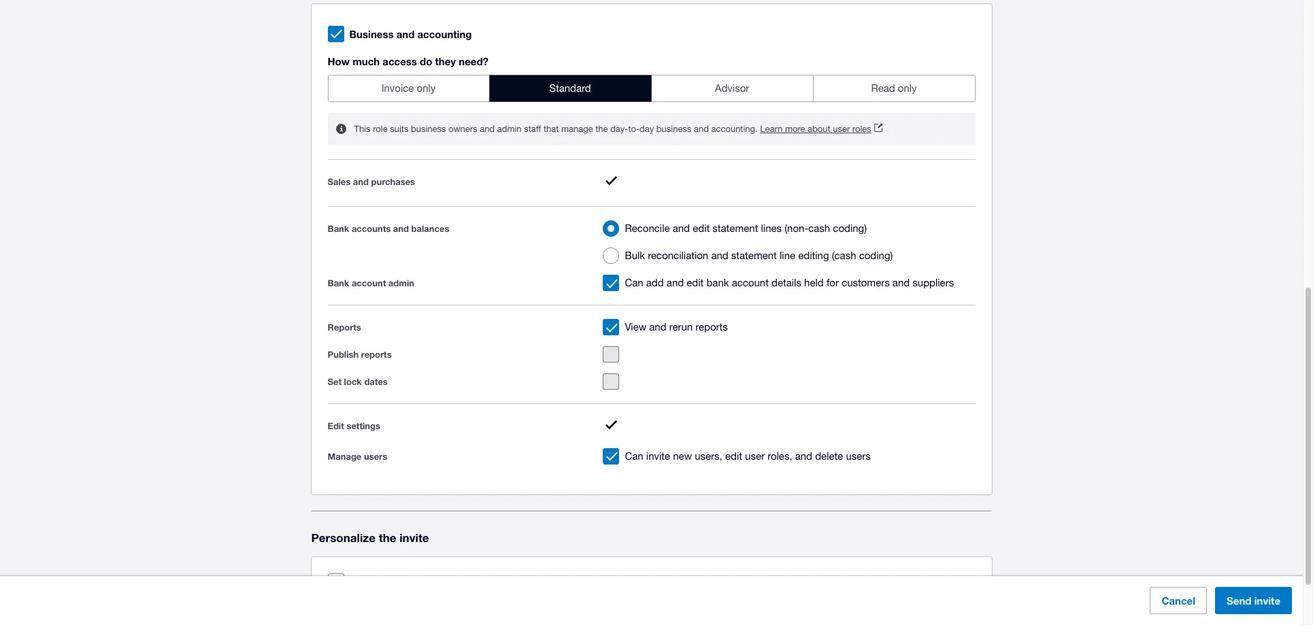 Task type: describe. For each thing, give the bounding box(es) containing it.
set lock dates
[[328, 377, 388, 387]]

do
[[420, 55, 432, 67]]

much
[[353, 55, 380, 67]]

dates
[[364, 377, 388, 387]]

learn more about user roles link
[[760, 121, 882, 138]]

suits
[[390, 124, 409, 134]]

settings
[[347, 421, 380, 432]]

2 vertical spatial edit
[[725, 450, 742, 462]]

to-
[[628, 124, 640, 134]]

sales
[[328, 176, 351, 187]]

bank for bank account admin
[[328, 278, 349, 289]]

invite for can
[[646, 450, 670, 462]]

0 horizontal spatial user
[[745, 450, 765, 462]]

1 horizontal spatial account
[[732, 277, 769, 289]]

0 horizontal spatial account
[[352, 278, 386, 289]]

(non-
[[785, 223, 809, 234]]

this role suits business owners and admin staff that manage the day-to-day business and accounting. learn more about user roles
[[354, 124, 872, 134]]

lock
[[344, 377, 362, 387]]

add a message
[[349, 576, 424, 588]]

send invite
[[1227, 595, 1281, 607]]

reconciliation
[[648, 250, 709, 262]]

and right sales
[[353, 176, 369, 187]]

reports
[[328, 322, 361, 333]]

manage
[[328, 451, 362, 462]]

add
[[646, 277, 664, 289]]

bulk
[[625, 250, 645, 262]]

for
[[827, 277, 839, 289]]

edit settings
[[328, 421, 380, 432]]

only for read only
[[898, 82, 917, 94]]

and left the suppliers
[[893, 277, 910, 289]]

1 vertical spatial admin
[[388, 278, 414, 289]]

bank account admin
[[328, 278, 414, 289]]

can for can add and edit bank account details held for customers and suppliers
[[625, 277, 643, 289]]

a
[[372, 576, 378, 588]]

0 horizontal spatial reports
[[361, 349, 392, 360]]

access
[[383, 55, 417, 67]]

only for invoice only
[[417, 82, 436, 94]]

1 horizontal spatial the
[[596, 124, 608, 134]]

advisor
[[715, 82, 749, 94]]

customers
[[842, 277, 890, 289]]

role
[[373, 124, 388, 134]]

suppliers
[[913, 277, 954, 289]]

accounting.
[[711, 124, 758, 134]]

line
[[780, 250, 795, 262]]

bank accounts and balances
[[328, 223, 449, 234]]

new
[[673, 450, 692, 462]]

sales and purchases
[[328, 176, 415, 187]]

invoice only
[[381, 82, 436, 94]]

business and accounting
[[349, 28, 472, 40]]

they
[[435, 55, 456, 67]]

and right owners
[[480, 124, 495, 134]]

staff
[[524, 124, 541, 134]]

and left accounting.
[[694, 124, 709, 134]]

held
[[804, 277, 824, 289]]

1 business from the left
[[411, 124, 446, 134]]

delete
[[815, 450, 843, 462]]

reconcile and edit statement lines (non-cash coding)
[[625, 223, 867, 234]]

1 horizontal spatial users
[[846, 450, 871, 462]]

this
[[354, 124, 371, 134]]

publish
[[328, 349, 359, 360]]

1 horizontal spatial admin
[[497, 124, 522, 134]]

1 vertical spatial edit
[[687, 277, 704, 289]]

details
[[772, 277, 802, 289]]

about
[[808, 124, 831, 134]]

option group containing invoice only
[[328, 75, 975, 102]]



Task type: locate. For each thing, give the bounding box(es) containing it.
1 vertical spatial statement
[[731, 250, 777, 262]]

1 vertical spatial invite
[[400, 531, 429, 545]]

invoice
[[381, 82, 414, 94]]

and left the balances
[[393, 223, 409, 234]]

how
[[328, 55, 350, 67]]

cancel button
[[1150, 587, 1207, 614]]

invite left new
[[646, 450, 670, 462]]

account up reports
[[352, 278, 386, 289]]

editing
[[798, 250, 829, 262]]

users
[[846, 450, 871, 462], [364, 451, 387, 462]]

need?
[[459, 55, 489, 67]]

and right view
[[649, 321, 667, 333]]

edit right users,
[[725, 450, 742, 462]]

can
[[625, 277, 643, 289], [625, 450, 643, 462]]

0 horizontal spatial only
[[417, 82, 436, 94]]

cancel
[[1162, 595, 1196, 607]]

0 vertical spatial bank
[[328, 223, 349, 234]]

business
[[411, 124, 446, 134], [657, 124, 692, 134]]

edit
[[693, 223, 710, 234], [687, 277, 704, 289], [725, 450, 742, 462]]

option group containing reconcile and edit statement lines (non-cash coding)
[[598, 215, 975, 270]]

0 vertical spatial coding)
[[833, 223, 867, 234]]

business
[[349, 28, 394, 40]]

bank for bank accounts and balances
[[328, 223, 349, 234]]

2 horizontal spatial invite
[[1255, 595, 1281, 607]]

the up add a message
[[379, 531, 396, 545]]

1 vertical spatial coding)
[[859, 250, 893, 262]]

more
[[785, 124, 805, 134]]

2 only from the left
[[898, 82, 917, 94]]

roles
[[853, 124, 872, 134]]

can invite new users, edit user roles, and delete users
[[625, 450, 871, 462]]

statement for line
[[731, 250, 777, 262]]

personalize
[[311, 531, 376, 545]]

user left 'roles,'
[[745, 450, 765, 462]]

message
[[380, 576, 424, 588]]

add
[[349, 576, 369, 588]]

only
[[417, 82, 436, 94], [898, 82, 917, 94]]

(cash
[[832, 250, 856, 262]]

that
[[544, 124, 559, 134]]

personalize the invite
[[311, 531, 429, 545]]

2 vertical spatial invite
[[1255, 595, 1281, 607]]

invite inside 'button'
[[1255, 595, 1281, 607]]

purchases
[[371, 176, 415, 187]]

invite right send
[[1255, 595, 1281, 607]]

0 vertical spatial invite
[[646, 450, 670, 462]]

only right read
[[898, 82, 917, 94]]

user
[[833, 124, 850, 134], [745, 450, 765, 462]]

accounting
[[417, 28, 472, 40]]

bank left accounts
[[328, 223, 349, 234]]

business right day
[[657, 124, 692, 134]]

coding) for reconcile and edit statement lines (non-cash coding)
[[833, 223, 867, 234]]

and right 'roles,'
[[795, 450, 813, 462]]

2 business from the left
[[657, 124, 692, 134]]

the left day-
[[596, 124, 608, 134]]

and up reconciliation
[[673, 223, 690, 234]]

1 horizontal spatial only
[[898, 82, 917, 94]]

reports right rerun
[[696, 321, 728, 333]]

coding)
[[833, 223, 867, 234], [859, 250, 893, 262]]

1 horizontal spatial business
[[657, 124, 692, 134]]

users right the "manage"
[[364, 451, 387, 462]]

reports
[[696, 321, 728, 333], [361, 349, 392, 360]]

bank
[[328, 223, 349, 234], [328, 278, 349, 289]]

lines
[[761, 223, 782, 234]]

coding) for bulk reconciliation and statement line editing (cash coding)
[[859, 250, 893, 262]]

edit up reconciliation
[[693, 223, 710, 234]]

reports up 'dates'
[[361, 349, 392, 360]]

the
[[596, 124, 608, 134], [379, 531, 396, 545]]

1 vertical spatial bank
[[328, 278, 349, 289]]

0 vertical spatial the
[[596, 124, 608, 134]]

statement up bulk reconciliation and statement line editing (cash coding)
[[713, 223, 758, 234]]

invite up message
[[400, 531, 429, 545]]

can left add
[[625, 277, 643, 289]]

bulk reconciliation and statement line editing (cash coding)
[[625, 250, 893, 262]]

users right delete
[[846, 450, 871, 462]]

bank up reports
[[328, 278, 349, 289]]

1 vertical spatial can
[[625, 450, 643, 462]]

0 horizontal spatial the
[[379, 531, 396, 545]]

statement down the reconcile and edit statement lines (non-cash coding)
[[731, 250, 777, 262]]

and
[[396, 28, 415, 40], [480, 124, 495, 134], [694, 124, 709, 134], [353, 176, 369, 187], [673, 223, 690, 234], [393, 223, 409, 234], [711, 250, 729, 262], [667, 277, 684, 289], [893, 277, 910, 289], [649, 321, 667, 333], [795, 450, 813, 462]]

set
[[328, 377, 342, 387]]

1 bank from the top
[[328, 223, 349, 234]]

2 can from the top
[[625, 450, 643, 462]]

1 horizontal spatial invite
[[646, 450, 670, 462]]

day-
[[610, 124, 628, 134]]

how much access do they need?
[[328, 55, 489, 67]]

send invite button
[[1215, 587, 1292, 614]]

1 can from the top
[[625, 277, 643, 289]]

cash
[[809, 223, 830, 234]]

admin left staff
[[497, 124, 522, 134]]

1 vertical spatial reports
[[361, 349, 392, 360]]

option group
[[328, 75, 975, 102], [598, 215, 975, 270]]

and up bank
[[711, 250, 729, 262]]

2 bank from the top
[[328, 278, 349, 289]]

users,
[[695, 450, 722, 462]]

0 vertical spatial edit
[[693, 223, 710, 234]]

admin
[[497, 124, 522, 134], [388, 278, 414, 289]]

only down "do"
[[417, 82, 436, 94]]

0 horizontal spatial admin
[[388, 278, 414, 289]]

manage
[[561, 124, 593, 134]]

learn
[[760, 124, 783, 134]]

0 vertical spatial user
[[833, 124, 850, 134]]

bank
[[707, 277, 729, 289]]

1 only from the left
[[417, 82, 436, 94]]

0 vertical spatial statement
[[713, 223, 758, 234]]

coding) up customers
[[859, 250, 893, 262]]

day
[[640, 124, 654, 134]]

can left new
[[625, 450, 643, 462]]

owners
[[449, 124, 477, 134]]

0 horizontal spatial business
[[411, 124, 446, 134]]

edit
[[328, 421, 344, 432]]

send
[[1227, 595, 1252, 607]]

roles,
[[768, 450, 792, 462]]

invite for send
[[1255, 595, 1281, 607]]

account down bulk reconciliation and statement line editing (cash coding)
[[732, 277, 769, 289]]

read only
[[871, 82, 917, 94]]

publish reports
[[328, 349, 392, 360]]

0 vertical spatial option group
[[328, 75, 975, 102]]

edit inside option group
[[693, 223, 710, 234]]

view and rerun reports
[[625, 321, 728, 333]]

statement for lines
[[713, 223, 758, 234]]

statement
[[713, 223, 758, 234], [731, 250, 777, 262]]

can add and edit bank account details held for customers and suppliers
[[625, 277, 954, 289]]

can for can invite new users, edit user roles, and delete users
[[625, 450, 643, 462]]

user left roles on the right of page
[[833, 124, 850, 134]]

and up how much access do they need?
[[396, 28, 415, 40]]

0 vertical spatial can
[[625, 277, 643, 289]]

accounts
[[352, 223, 391, 234]]

0 vertical spatial admin
[[497, 124, 522, 134]]

manage users
[[328, 451, 387, 462]]

view
[[625, 321, 646, 333]]

and right add
[[667, 277, 684, 289]]

1 vertical spatial user
[[745, 450, 765, 462]]

reconcile
[[625, 223, 670, 234]]

1 vertical spatial option group
[[598, 215, 975, 270]]

0 vertical spatial reports
[[696, 321, 728, 333]]

0 horizontal spatial invite
[[400, 531, 429, 545]]

edit left bank
[[687, 277, 704, 289]]

business right suits
[[411, 124, 446, 134]]

coding) up (cash
[[833, 223, 867, 234]]

balances
[[411, 223, 449, 234]]

account
[[732, 277, 769, 289], [352, 278, 386, 289]]

0 horizontal spatial users
[[364, 451, 387, 462]]

standard
[[549, 82, 591, 94]]

rerun
[[669, 321, 693, 333]]

1 horizontal spatial user
[[833, 124, 850, 134]]

read
[[871, 82, 895, 94]]

1 vertical spatial the
[[379, 531, 396, 545]]

1 horizontal spatial reports
[[696, 321, 728, 333]]

admin down 'bank accounts and balances'
[[388, 278, 414, 289]]



Task type: vqa. For each thing, say whether or not it's contained in the screenshot.
orange within the the invoice theme data element
no



